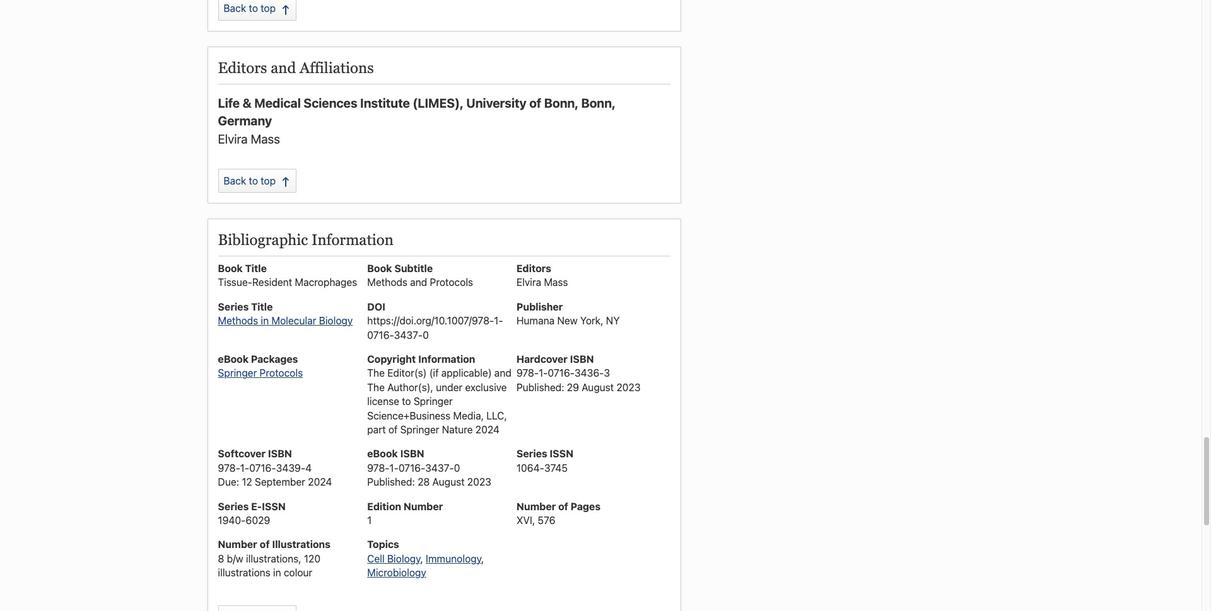 Task type: describe. For each thing, give the bounding box(es) containing it.
4
[[305, 463, 312, 474]]

part
[[367, 424, 386, 436]]

number of pages xvi, 576
[[517, 501, 601, 527]]

1 vertical spatial springer
[[414, 396, 453, 408]]

28
[[418, 477, 430, 488]]

12
[[242, 477, 252, 488]]

series title methods in molecular biology
[[218, 301, 353, 327]]

2 the from the top
[[367, 382, 385, 393]]

editors and affiliations
[[218, 59, 374, 76]]

(if
[[429, 368, 439, 379]]

ebook isbn 978-1-0716-3437-0 published: 28 august 2023
[[367, 449, 491, 488]]

1064-
[[517, 463, 544, 474]]

packages
[[251, 354, 298, 365]]

publisher humana new york, ny
[[517, 301, 620, 327]]

editors elvira mass
[[517, 263, 568, 289]]

isbn for ebook isbn 978-1-0716-3437-0 published: 28 august 2023
[[400, 449, 424, 460]]

0716- inside doi https://doi.org/10.1007/978-1- 0716-3437-0
[[367, 330, 394, 341]]

1- inside ebook isbn 978-1-0716-3437-0 published: 28 august 2023
[[389, 463, 399, 474]]

in inside number of illustrations 8 b/w illustrations, 120 illustrations in colour
[[273, 568, 281, 579]]

cell
[[367, 554, 385, 565]]

microbiology
[[367, 568, 426, 579]]

xvi,
[[517, 515, 535, 527]]

life & medical sciences institute (limes), university of bonn, bonn, germany elvira mass
[[218, 96, 615, 146]]

exclusive
[[465, 382, 507, 393]]

2 back from the top
[[224, 175, 246, 187]]

mass inside life & medical sciences institute (limes), university of bonn, bonn, germany elvira mass
[[251, 132, 280, 146]]

cell biology link
[[367, 554, 420, 565]]

nature
[[442, 424, 473, 436]]

ebook for 978-
[[367, 449, 398, 460]]

university
[[466, 96, 527, 110]]

methods in molecular biology link
[[218, 316, 353, 327]]

3439-
[[276, 463, 305, 474]]

series e-issn 1940-6029
[[218, 501, 286, 527]]

book for book title tissue-resident macrophages
[[218, 263, 243, 274]]

license
[[367, 396, 399, 408]]

topics cell biology , immunology , microbiology
[[367, 540, 484, 579]]

resident
[[252, 277, 292, 289]]

information for copyright
[[418, 354, 475, 365]]

editor(s)
[[387, 368, 427, 379]]

published: inside ebook isbn 978-1-0716-3437-0 published: 28 august 2023
[[367, 477, 415, 488]]

softcover
[[218, 449, 266, 460]]

1- inside doi https://doi.org/10.1007/978-1- 0716-3437-0
[[494, 316, 503, 327]]

august inside ebook isbn 978-1-0716-3437-0 published: 28 august 2023
[[432, 477, 465, 488]]

subtitle
[[394, 263, 433, 274]]

protocols inside ebook packages springer protocols
[[260, 368, 303, 379]]

institute
[[360, 96, 410, 110]]

author(s),
[[387, 382, 433, 393]]

1
[[367, 515, 372, 527]]

title for in
[[251, 301, 273, 313]]

&
[[243, 96, 252, 110]]

1 vertical spatial to
[[249, 175, 258, 187]]

of inside number of illustrations 8 b/w illustrations, 120 illustrations in colour
[[260, 540, 270, 551]]

1 top from the top
[[261, 3, 276, 14]]

0716- inside ebook isbn 978-1-0716-3437-0 published: 28 august 2023
[[399, 463, 425, 474]]

isbn inside copyright information the editor(s) (if applicable) and the author(s), under exclusive license to springer science+business media, llc, part of springer nature 2024 hardcover isbn 978-1-0716-3436-3 published: 29 august 2023
[[570, 354, 594, 365]]

macrophages
[[295, 277, 357, 289]]

0716- inside softcover isbn 978-1-0716-3439-4 due: 12 september 2024
[[249, 463, 276, 474]]

2 back to top link from the top
[[218, 169, 297, 193]]

1 the from the top
[[367, 368, 385, 379]]

medical
[[254, 96, 301, 110]]

of inside number of pages xvi, 576
[[558, 501, 568, 513]]

number of illustrations 8 b/w illustrations, 120 illustrations in colour
[[218, 540, 330, 579]]

and inside copyright information the editor(s) (if applicable) and the author(s), under exclusive license to springer science+business media, llc, part of springer nature 2024 hardcover isbn 978-1-0716-3436-3 published: 29 august 2023
[[494, 368, 511, 379]]

ny
[[606, 316, 620, 327]]

affiliations
[[300, 59, 374, 76]]

978- for softcover isbn 978-1-0716-3439-4 due: 12 september 2024
[[218, 463, 240, 474]]

series for series issn 1064-3745
[[517, 449, 547, 460]]

molecular
[[271, 316, 316, 327]]

series issn 1064-3745
[[517, 449, 574, 474]]

number for number of illustrations 8 b/w illustrations, 120 illustrations in colour
[[218, 540, 257, 551]]

2 top from the top
[[261, 175, 276, 187]]

number for number of pages xvi, 576
[[517, 501, 556, 513]]

1 bonn, from the left
[[544, 96, 578, 110]]

3436-
[[575, 368, 604, 379]]

august inside copyright information the editor(s) (if applicable) and the author(s), under exclusive license to springer science+business media, llc, part of springer nature 2024 hardcover isbn 978-1-0716-3436-3 published: 29 august 2023
[[582, 382, 614, 393]]

back to top for first back to top link from the bottom of the page
[[224, 175, 276, 187]]

mass inside editors elvira mass
[[544, 277, 568, 289]]

due:
[[218, 477, 239, 488]]

ebook for springer
[[218, 354, 249, 365]]

29
[[567, 382, 579, 393]]

2 , from the left
[[481, 554, 484, 565]]

2 vertical spatial springer
[[400, 424, 439, 436]]

topics
[[367, 540, 399, 551]]

3437- inside ebook isbn 978-1-0716-3437-0 published: 28 august 2023
[[425, 463, 454, 474]]

in inside series title methods in molecular biology
[[261, 316, 269, 327]]

e-
[[251, 501, 262, 513]]

series for series e-issn 1940-6029
[[218, 501, 249, 513]]

book subtitle methods and protocols
[[367, 263, 473, 289]]

8
[[218, 554, 224, 565]]



Task type: locate. For each thing, give the bounding box(es) containing it.
1 vertical spatial 2023
[[467, 477, 491, 488]]

576
[[538, 515, 555, 527]]

issn inside series e-issn 1940-6029
[[262, 501, 286, 513]]

biology inside topics cell biology , immunology , microbiology
[[387, 554, 420, 565]]

1- up 12
[[240, 463, 249, 474]]

bibliographic
[[218, 232, 308, 249]]

illustrations
[[272, 540, 330, 551]]

issn up 6029
[[262, 501, 286, 513]]

1 horizontal spatial elvira
[[517, 277, 541, 289]]

1 back from the top
[[224, 3, 246, 14]]

0716- up copyright
[[367, 330, 394, 341]]

protocols inside book subtitle methods and protocols
[[430, 277, 473, 289]]

2 back to top from the top
[[224, 175, 276, 187]]

1- left humana
[[494, 316, 503, 327]]

0716- up '29'
[[548, 368, 575, 379]]

1940-
[[218, 515, 246, 527]]

1 horizontal spatial isbn
[[400, 449, 424, 460]]

back
[[224, 3, 246, 14], [224, 175, 246, 187]]

2 horizontal spatial number
[[517, 501, 556, 513]]

ebook packages springer protocols
[[218, 354, 303, 379]]

biology
[[319, 316, 353, 327], [387, 554, 420, 565]]

1 horizontal spatial august
[[582, 382, 614, 393]]

title up resident
[[245, 263, 267, 274]]

2 vertical spatial and
[[494, 368, 511, 379]]

number inside number of pages xvi, 576
[[517, 501, 556, 513]]

microbiology link
[[367, 568, 426, 579]]

copyright
[[367, 354, 416, 365]]

0 vertical spatial methods
[[367, 277, 407, 289]]

1 vertical spatial back
[[224, 175, 246, 187]]

1 horizontal spatial ,
[[481, 554, 484, 565]]

2 horizontal spatial 978-
[[517, 368, 539, 379]]

0 vertical spatial protocols
[[430, 277, 473, 289]]

the down copyright
[[367, 368, 385, 379]]

immunology
[[426, 554, 481, 565]]

1 vertical spatial issn
[[262, 501, 286, 513]]

978- inside copyright information the editor(s) (if applicable) and the author(s), under exclusive license to springer science+business media, llc, part of springer nature 2024 hardcover isbn 978-1-0716-3436-3 published: 29 august 2023
[[517, 368, 539, 379]]

1 horizontal spatial 2023
[[617, 382, 641, 393]]

august right 28
[[432, 477, 465, 488]]

2024
[[475, 424, 500, 436], [308, 477, 332, 488]]

978- up due:
[[218, 463, 240, 474]]

isbn up 3436-
[[570, 354, 594, 365]]

applicable)
[[441, 368, 492, 379]]

published: down hardcover
[[517, 382, 564, 393]]

0
[[423, 330, 429, 341], [454, 463, 460, 474]]

1- down hardcover
[[539, 368, 548, 379]]

0 vertical spatial august
[[582, 382, 614, 393]]

0 horizontal spatial published:
[[367, 477, 415, 488]]

2023 inside copyright information the editor(s) (if applicable) and the author(s), under exclusive license to springer science+business media, llc, part of springer nature 2024 hardcover isbn 978-1-0716-3436-3 published: 29 august 2023
[[617, 382, 641, 393]]

1 vertical spatial biology
[[387, 554, 420, 565]]

2023 inside ebook isbn 978-1-0716-3437-0 published: 28 august 2023
[[467, 477, 491, 488]]

0 vertical spatial and
[[271, 59, 296, 76]]

ebook down part
[[367, 449, 398, 460]]

0 vertical spatial the
[[367, 368, 385, 379]]

germany
[[218, 113, 272, 128]]

illustrations
[[218, 568, 270, 579]]

1 horizontal spatial book
[[367, 263, 392, 274]]

protocols down the subtitle
[[430, 277, 473, 289]]

1 book from the left
[[218, 263, 243, 274]]

1 vertical spatial 0
[[454, 463, 460, 474]]

3437- inside doi https://doi.org/10.1007/978-1- 0716-3437-0
[[394, 330, 423, 341]]

0 horizontal spatial 0
[[423, 330, 429, 341]]

editors up &
[[218, 59, 267, 76]]

doi https://doi.org/10.1007/978-1- 0716-3437-0
[[367, 301, 503, 341]]

number down 28
[[404, 501, 443, 513]]

1- inside copyright information the editor(s) (if applicable) and the author(s), under exclusive license to springer science+business media, llc, part of springer nature 2024 hardcover isbn 978-1-0716-3436-3 published: 29 august 2023
[[539, 368, 548, 379]]

isbn inside ebook isbn 978-1-0716-3437-0 published: 28 august 2023
[[400, 449, 424, 460]]

published: inside copyright information the editor(s) (if applicable) and the author(s), under exclusive license to springer science+business media, llc, part of springer nature 2024 hardcover isbn 978-1-0716-3436-3 published: 29 august 2023
[[517, 382, 564, 393]]

softcover isbn 978-1-0716-3439-4 due: 12 september 2024
[[218, 449, 332, 488]]

springer down under
[[414, 396, 453, 408]]

3437-
[[394, 330, 423, 341], [425, 463, 454, 474]]

2 horizontal spatial isbn
[[570, 354, 594, 365]]

number up b/w
[[218, 540, 257, 551]]

elvira inside editors elvira mass
[[517, 277, 541, 289]]

elvira up publisher
[[517, 277, 541, 289]]

1- up edition
[[389, 463, 399, 474]]

series down tissue-
[[218, 301, 249, 313]]

biology down macrophages
[[319, 316, 353, 327]]

0 vertical spatial information
[[312, 232, 393, 249]]

1 vertical spatial series
[[517, 449, 547, 460]]

0 horizontal spatial and
[[271, 59, 296, 76]]

1 , from the left
[[420, 554, 423, 565]]

series inside series title methods in molecular biology
[[218, 301, 249, 313]]

0 vertical spatial mass
[[251, 132, 280, 146]]

3
[[604, 368, 610, 379]]

0 down the https://doi.org/10.1007/978-
[[423, 330, 429, 341]]

0716- up 12
[[249, 463, 276, 474]]

0 vertical spatial series
[[218, 301, 249, 313]]

media,
[[453, 410, 484, 422]]

1 vertical spatial back to top link
[[218, 169, 297, 193]]

tissue-
[[218, 277, 252, 289]]

edition
[[367, 501, 401, 513]]

0 inside doi https://doi.org/10.1007/978-1- 0716-3437-0
[[423, 330, 429, 341]]

3437- up 28
[[425, 463, 454, 474]]

issn
[[550, 449, 574, 460], [262, 501, 286, 513]]

sciences
[[304, 96, 357, 110]]

1 horizontal spatial editors
[[517, 263, 551, 274]]

science+business
[[367, 410, 450, 422]]

mass up publisher
[[544, 277, 568, 289]]

1 horizontal spatial in
[[273, 568, 281, 579]]

elvira down germany
[[218, 132, 248, 146]]

0 vertical spatial 2023
[[617, 382, 641, 393]]

back to top for 2nd back to top link from the bottom
[[224, 3, 276, 14]]

of right university
[[529, 96, 541, 110]]

1 vertical spatial protocols
[[260, 368, 303, 379]]

in down the "illustrations,"
[[273, 568, 281, 579]]

b/w
[[227, 554, 243, 565]]

2 book from the left
[[367, 263, 392, 274]]

0 horizontal spatial editors
[[218, 59, 267, 76]]

august
[[582, 382, 614, 393], [432, 477, 465, 488]]

0 horizontal spatial elvira
[[218, 132, 248, 146]]

1 horizontal spatial 2024
[[475, 424, 500, 436]]

of inside life & medical sciences institute (limes), university of bonn, bonn, germany elvira mass
[[529, 96, 541, 110]]

1 horizontal spatial and
[[410, 277, 427, 289]]

1 horizontal spatial 978-
[[367, 463, 389, 474]]

and down the subtitle
[[410, 277, 427, 289]]

book left the subtitle
[[367, 263, 392, 274]]

book up tissue-
[[218, 263, 243, 274]]

of right part
[[388, 424, 398, 436]]

methods
[[367, 277, 407, 289], [218, 316, 258, 327]]

0 horizontal spatial 978-
[[218, 463, 240, 474]]

0 horizontal spatial isbn
[[268, 449, 292, 460]]

1 vertical spatial the
[[367, 382, 385, 393]]

llc,
[[486, 410, 507, 422]]

0 horizontal spatial bonn,
[[544, 96, 578, 110]]

book for book subtitle methods and protocols
[[367, 263, 392, 274]]

https://doi.org/10.1007/978-
[[367, 316, 494, 327]]

1 back to top from the top
[[224, 3, 276, 14]]

0 vertical spatial top
[[261, 3, 276, 14]]

isbn up 28
[[400, 449, 424, 460]]

6029
[[246, 515, 270, 527]]

methods inside series title methods in molecular biology
[[218, 316, 258, 327]]

bonn,
[[544, 96, 578, 110], [581, 96, 615, 110]]

number up 576
[[517, 501, 556, 513]]

springer inside ebook packages springer protocols
[[218, 368, 257, 379]]

2 bonn, from the left
[[581, 96, 615, 110]]

1 horizontal spatial protocols
[[430, 277, 473, 289]]

0 vertical spatial ebook
[[218, 354, 249, 365]]

springer protocols link
[[218, 368, 303, 379]]

mass down germany
[[251, 132, 280, 146]]

september
[[255, 477, 305, 488]]

ebook up springer protocols link
[[218, 354, 249, 365]]

title inside book title tissue-resident macrophages
[[245, 263, 267, 274]]

2024 inside copyright information the editor(s) (if applicable) and the author(s), under exclusive license to springer science+business media, llc, part of springer nature 2024 hardcover isbn 978-1-0716-3436-3 published: 29 august 2023
[[475, 424, 500, 436]]

book inside book title tissue-resident macrophages
[[218, 263, 243, 274]]

0 vertical spatial title
[[245, 263, 267, 274]]

series inside series issn 1064-3745
[[517, 449, 547, 460]]

publisher
[[517, 301, 563, 313]]

0 horizontal spatial 2024
[[308, 477, 332, 488]]

3437- down the https://doi.org/10.1007/978-
[[394, 330, 423, 341]]

0 horizontal spatial mass
[[251, 132, 280, 146]]

1 vertical spatial editors
[[517, 263, 551, 274]]

pages
[[571, 501, 601, 513]]

methods for book
[[367, 277, 407, 289]]

issn inside series issn 1064-3745
[[550, 449, 574, 460]]

issn up 3745
[[550, 449, 574, 460]]

(limes),
[[413, 96, 463, 110]]

1 horizontal spatial published:
[[517, 382, 564, 393]]

book inside book subtitle methods and protocols
[[367, 263, 392, 274]]

978- for ebook isbn 978-1-0716-3437-0 published: 28 august 2023
[[367, 463, 389, 474]]

1 back to top link from the top
[[218, 0, 297, 21]]

0 inside ebook isbn 978-1-0716-3437-0 published: 28 august 2023
[[454, 463, 460, 474]]

biology inside series title methods in molecular biology
[[319, 316, 353, 327]]

0 horizontal spatial methods
[[218, 316, 258, 327]]

ebook inside ebook packages springer protocols
[[218, 354, 249, 365]]

new
[[557, 316, 578, 327]]

0 vertical spatial published:
[[517, 382, 564, 393]]

1 horizontal spatial 0
[[454, 463, 460, 474]]

humana
[[517, 316, 555, 327]]

elvira inside life & medical sciences institute (limes), university of bonn, bonn, germany elvira mass
[[218, 132, 248, 146]]

title inside series title methods in molecular biology
[[251, 301, 273, 313]]

methods up doi
[[367, 277, 407, 289]]

0 horizontal spatial information
[[312, 232, 393, 249]]

0 horizontal spatial ebook
[[218, 354, 249, 365]]

to inside copyright information the editor(s) (if applicable) and the author(s), under exclusive license to springer science+business media, llc, part of springer nature 2024 hardcover isbn 978-1-0716-3436-3 published: 29 august 2023
[[402, 396, 411, 408]]

1 vertical spatial mass
[[544, 277, 568, 289]]

series up 1940-
[[218, 501, 249, 513]]

0 vertical spatial back
[[224, 3, 246, 14]]

2024 down llc,
[[475, 424, 500, 436]]

ebook
[[218, 354, 249, 365], [367, 449, 398, 460]]

0 horizontal spatial august
[[432, 477, 465, 488]]

information up (if
[[418, 354, 475, 365]]

978- inside softcover isbn 978-1-0716-3439-4 due: 12 september 2024
[[218, 463, 240, 474]]

1 vertical spatial back to top
[[224, 175, 276, 187]]

0 horizontal spatial number
[[218, 540, 257, 551]]

the up license
[[367, 382, 385, 393]]

mass
[[251, 132, 280, 146], [544, 277, 568, 289]]

3745
[[544, 463, 568, 474]]

editors inside editors elvira mass
[[517, 263, 551, 274]]

information for bibliographic
[[312, 232, 393, 249]]

editors for elvira
[[517, 263, 551, 274]]

number inside number of illustrations 8 b/w illustrations, 120 illustrations in colour
[[218, 540, 257, 551]]

isbn
[[570, 354, 594, 365], [268, 449, 292, 460], [400, 449, 424, 460]]

1 vertical spatial august
[[432, 477, 465, 488]]

0 vertical spatial 3437-
[[394, 330, 423, 341]]

1 vertical spatial ebook
[[367, 449, 398, 460]]

0 horizontal spatial ,
[[420, 554, 423, 565]]

1 vertical spatial title
[[251, 301, 273, 313]]

and inside book subtitle methods and protocols
[[410, 277, 427, 289]]

copyright information the editor(s) (if applicable) and the author(s), under exclusive license to springer science+business media, llc, part of springer nature 2024 hardcover isbn 978-1-0716-3436-3 published: 29 august 2023
[[367, 354, 641, 436]]

ebook inside ebook isbn 978-1-0716-3437-0 published: 28 august 2023
[[367, 449, 398, 460]]

978- inside ebook isbn 978-1-0716-3437-0 published: 28 august 2023
[[367, 463, 389, 474]]

1 vertical spatial published:
[[367, 477, 415, 488]]

methods inside book subtitle methods and protocols
[[367, 277, 407, 289]]

springer down packages
[[218, 368, 257, 379]]

and up "medical"
[[271, 59, 296, 76]]

series
[[218, 301, 249, 313], [517, 449, 547, 460], [218, 501, 249, 513]]

published: up edition
[[367, 477, 415, 488]]

1 vertical spatial 2024
[[308, 477, 332, 488]]

editors up publisher
[[517, 263, 551, 274]]

0 vertical spatial in
[[261, 316, 269, 327]]

2 horizontal spatial and
[[494, 368, 511, 379]]

0716- inside copyright information the editor(s) (if applicable) and the author(s), under exclusive license to springer science+business media, llc, part of springer nature 2024 hardcover isbn 978-1-0716-3436-3 published: 29 august 2023
[[548, 368, 575, 379]]

2023
[[617, 382, 641, 393], [467, 477, 491, 488]]

life
[[218, 96, 240, 110]]

1 horizontal spatial information
[[418, 354, 475, 365]]

1 vertical spatial 3437-
[[425, 463, 454, 474]]

hardcover
[[517, 354, 568, 365]]

2024 inside softcover isbn 978-1-0716-3439-4 due: 12 september 2024
[[308, 477, 332, 488]]

0 vertical spatial back to top link
[[218, 0, 297, 21]]

bibliographic information
[[218, 232, 393, 249]]

0 vertical spatial 0
[[423, 330, 429, 341]]

0 horizontal spatial issn
[[262, 501, 286, 513]]

protocols down packages
[[260, 368, 303, 379]]

1 horizontal spatial number
[[404, 501, 443, 513]]

book title tissue-resident macrophages
[[218, 263, 357, 289]]

of inside copyright information the editor(s) (if applicable) and the author(s), under exclusive license to springer science+business media, llc, part of springer nature 2024 hardcover isbn 978-1-0716-3436-3 published: 29 august 2023
[[388, 424, 398, 436]]

in left molecular
[[261, 316, 269, 327]]

1 vertical spatial methods
[[218, 316, 258, 327]]

under
[[436, 382, 462, 393]]

number inside edition number 1
[[404, 501, 443, 513]]

978-
[[517, 368, 539, 379], [218, 463, 240, 474], [367, 463, 389, 474]]

of up the "illustrations,"
[[260, 540, 270, 551]]

methods for series
[[218, 316, 258, 327]]

0 vertical spatial 2024
[[475, 424, 500, 436]]

biology up microbiology link
[[387, 554, 420, 565]]

title for resident
[[245, 263, 267, 274]]

top
[[261, 3, 276, 14], [261, 175, 276, 187]]

0 down nature
[[454, 463, 460, 474]]

doi
[[367, 301, 385, 313]]

protocols
[[430, 277, 473, 289], [260, 368, 303, 379]]

1 vertical spatial and
[[410, 277, 427, 289]]

0 horizontal spatial biology
[[319, 316, 353, 327]]

isbn inside softcover isbn 978-1-0716-3439-4 due: 12 september 2024
[[268, 449, 292, 460]]

springer down science+business
[[400, 424, 439, 436]]

2 vertical spatial series
[[218, 501, 249, 513]]

978- down hardcover
[[517, 368, 539, 379]]

1 horizontal spatial bonn,
[[581, 96, 615, 110]]

0716- up 28
[[399, 463, 425, 474]]

title down resident
[[251, 301, 273, 313]]

series inside series e-issn 1940-6029
[[218, 501, 249, 513]]

information up macrophages
[[312, 232, 393, 249]]

illustrations,
[[246, 554, 301, 565]]

number
[[404, 501, 443, 513], [517, 501, 556, 513], [218, 540, 257, 551]]

2023 right '29'
[[617, 382, 641, 393]]

in
[[261, 316, 269, 327], [273, 568, 281, 579]]

elvira
[[218, 132, 248, 146], [517, 277, 541, 289]]

immunology link
[[426, 554, 481, 565]]

1 vertical spatial in
[[273, 568, 281, 579]]

0 vertical spatial to
[[249, 3, 258, 14]]

editors for and
[[218, 59, 267, 76]]

series for series title methods in molecular biology
[[218, 301, 249, 313]]

1 vertical spatial information
[[418, 354, 475, 365]]

the
[[367, 368, 385, 379], [367, 382, 385, 393]]

1 horizontal spatial methods
[[367, 277, 407, 289]]

isbn for softcover isbn 978-1-0716-3439-4 due: 12 september 2024
[[268, 449, 292, 460]]

2023 right 28
[[467, 477, 491, 488]]

0 vertical spatial elvira
[[218, 132, 248, 146]]

colour
[[284, 568, 312, 579]]

1 horizontal spatial mass
[[544, 277, 568, 289]]

published:
[[517, 382, 564, 393], [367, 477, 415, 488]]

york,
[[580, 316, 603, 327]]

methods down tissue-
[[218, 316, 258, 327]]

august down 3436-
[[582, 382, 614, 393]]

1 horizontal spatial biology
[[387, 554, 420, 565]]

back to top
[[224, 3, 276, 14], [224, 175, 276, 187]]

2024 down 4
[[308, 477, 332, 488]]

0 vertical spatial springer
[[218, 368, 257, 379]]

0 horizontal spatial protocols
[[260, 368, 303, 379]]

2 vertical spatial to
[[402, 396, 411, 408]]

978- down part
[[367, 463, 389, 474]]

0 vertical spatial back to top
[[224, 3, 276, 14]]

isbn up 3439- at the bottom
[[268, 449, 292, 460]]

editors
[[218, 59, 267, 76], [517, 263, 551, 274]]

1- inside softcover isbn 978-1-0716-3439-4 due: 12 september 2024
[[240, 463, 249, 474]]

1 horizontal spatial issn
[[550, 449, 574, 460]]

1 horizontal spatial 3437-
[[425, 463, 454, 474]]

information inside copyright information the editor(s) (if applicable) and the author(s), under exclusive license to springer science+business media, llc, part of springer nature 2024 hardcover isbn 978-1-0716-3436-3 published: 29 august 2023
[[418, 354, 475, 365]]

0 vertical spatial issn
[[550, 449, 574, 460]]

title
[[245, 263, 267, 274], [251, 301, 273, 313]]

of left pages
[[558, 501, 568, 513]]

0 horizontal spatial 3437-
[[394, 330, 423, 341]]

0 horizontal spatial book
[[218, 263, 243, 274]]

of
[[529, 96, 541, 110], [388, 424, 398, 436], [558, 501, 568, 513], [260, 540, 270, 551]]

edition number 1
[[367, 501, 443, 527]]

series up 1064-
[[517, 449, 547, 460]]

and up exclusive
[[494, 368, 511, 379]]

1 vertical spatial top
[[261, 175, 276, 187]]

120
[[304, 554, 320, 565]]

0 vertical spatial editors
[[218, 59, 267, 76]]



Task type: vqa. For each thing, say whether or not it's contained in the screenshot.


